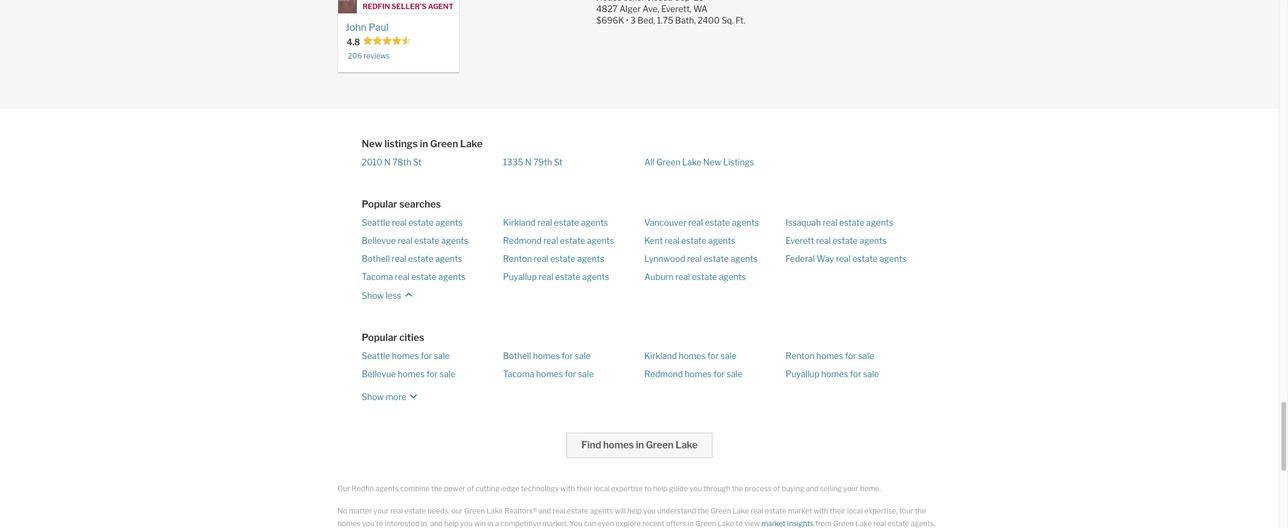 Task type: vqa. For each thing, say whether or not it's contained in the screenshot.
homes corresponding to Seattle
yes



Task type: describe. For each thing, give the bounding box(es) containing it.
agents for lynnwood real estate agents
[[731, 254, 758, 264]]

estate down everett real estate agents link
[[852, 254, 878, 264]]

estate for issaquah real estate agents
[[839, 217, 865, 228]]

0 vertical spatial their
[[577, 484, 592, 493]]

1 vertical spatial your
[[374, 506, 389, 516]]

for for bothell homes for sale
[[562, 351, 573, 361]]

seattle homes for sale link
[[362, 351, 450, 361]]

issaquah real estate agents link
[[786, 217, 893, 228]]

listings
[[723, 157, 754, 167]]

estate for tacoma real estate agents
[[411, 272, 437, 282]]

1335
[[503, 157, 523, 167]]

estate for puyallup real estate agents
[[555, 272, 580, 282]]

ave,
[[643, 4, 659, 14]]

bothell homes for sale
[[503, 351, 591, 361]]

real for kent real estate agents
[[665, 236, 680, 246]]

agents for seattle real estate agents
[[436, 217, 463, 228]]

0 horizontal spatial market
[[762, 519, 786, 528]]

homes for redmond
[[685, 369, 712, 379]]

market insights link
[[762, 519, 814, 528]]

agents for auburn real estate agents
[[719, 272, 746, 282]]

renton real estate agents
[[503, 254, 604, 264]]

redmond homes for sale link
[[644, 369, 743, 379]]

estate for seattle real estate agents
[[409, 217, 434, 228]]

green down through on the right
[[710, 506, 731, 516]]

homes for bothell
[[533, 351, 560, 361]]

estate for lynnwood real estate agents
[[704, 254, 729, 264]]

renton for popular cities
[[786, 351, 815, 361]]

ft.
[[736, 15, 745, 25]]

less
[[386, 290, 401, 301]]

n for 1335
[[525, 157, 532, 167]]

2 horizontal spatial you
[[690, 484, 702, 493]]

seattle for popular cities
[[362, 351, 390, 361]]

renton for popular searches
[[503, 254, 532, 264]]

estate for everett real estate agents
[[833, 236, 858, 246]]

homes for tacoma
[[536, 369, 563, 379]]

tacoma for popular searches
[[362, 272, 393, 282]]

seller's
[[392, 2, 426, 11]]

4827
[[596, 4, 618, 14]]

estate inside real estate agents,
[[888, 519, 909, 528]]

1 vertical spatial new
[[703, 157, 721, 167]]

agents for bellevue real estate agents
[[441, 236, 468, 246]]

for for seattle homes for sale
[[421, 351, 432, 361]]

auburn real estate agents link
[[644, 272, 746, 282]]

paul
[[369, 22, 388, 33]]

agents for everett real estate agents
[[860, 236, 887, 246]]

agents for tacoma real estate agents
[[438, 272, 466, 282]]

the right through on the right
[[732, 484, 743, 493]]

homes for find
[[603, 439, 634, 451]]

wa
[[693, 4, 708, 14]]

0 vertical spatial redfin
[[363, 2, 390, 11]]

1 vertical spatial redfin
[[352, 484, 374, 493]]

tacoma real estate agents
[[362, 272, 466, 282]]

searches
[[399, 199, 441, 210]]

combine
[[400, 484, 430, 493]]

1 horizontal spatial you
[[643, 506, 656, 516]]

explore
[[616, 519, 641, 528]]

agents for kent real estate agents
[[708, 236, 735, 246]]

vancouver real estate agents
[[644, 217, 759, 228]]

real for tacoma real estate agents
[[395, 272, 410, 282]]

market inside real estate market with their local expertise, tour the homes you're interested in, and help you win in a competitive market. you can even explore recent offers in
[[788, 506, 812, 516]]

real for renton real estate agents
[[534, 254, 548, 264]]

real for redmond real estate agents
[[543, 236, 558, 246]]

our
[[338, 484, 350, 493]]

estate up in,
[[404, 506, 426, 516]]

sale for tacoma homes for sale
[[578, 369, 594, 379]]

st for 1335 n 79th st
[[554, 157, 562, 167]]

with inside real estate market with their local expertise, tour the homes you're interested in, and help you win in a competitive market. you can even explore recent offers in
[[814, 506, 828, 516]]

cutting-
[[476, 484, 502, 493]]

real estate agents,
[[338, 519, 936, 528]]

for for renton homes for sale
[[845, 351, 856, 361]]

show less link
[[362, 284, 416, 302]]

insights
[[787, 519, 814, 528]]

reviews
[[364, 51, 390, 60]]

the inside real estate market with their local expertise, tour the homes you're interested in, and help you win in a competitive market. you can even explore recent offers in
[[915, 506, 926, 516]]

redmond real estate agents
[[503, 236, 614, 246]]

a
[[495, 519, 499, 528]]

2010
[[362, 157, 382, 167]]

in right offers
[[688, 519, 694, 528]]

vancouver real estate agents link
[[644, 217, 759, 228]]

agents left 'combine'
[[376, 484, 399, 493]]

2 of from the left
[[773, 484, 780, 493]]

john paul link
[[345, 21, 452, 34]]

green right listings
[[430, 138, 458, 150]]

for for tacoma homes for sale
[[565, 369, 576, 379]]

federal way real estate agents link
[[786, 254, 907, 264]]

john paul 4.8
[[345, 22, 388, 47]]

bellevue real estate agents
[[362, 236, 468, 246]]

agent
[[428, 2, 454, 11]]

agents,
[[911, 519, 936, 528]]

puyallup real estate agents link
[[503, 272, 609, 282]]

homes for bellevue
[[398, 369, 425, 379]]

real inside real estate agents,
[[873, 519, 886, 528]]

3
[[630, 15, 636, 25]]

206
[[348, 51, 362, 60]]

power
[[444, 484, 465, 493]]

0 vertical spatial new
[[362, 138, 383, 150]]

bellevue homes for sale
[[362, 369, 456, 379]]

seattle for popular searches
[[362, 217, 390, 228]]

interested
[[385, 519, 419, 528]]

will
[[615, 506, 626, 516]]

redmond real estate agents link
[[503, 236, 614, 246]]

real inside real estate market with their local expertise, tour the homes you're interested in, and help you win in a competitive market. you can even explore recent offers in
[[751, 506, 763, 516]]

help for guide
[[653, 484, 668, 493]]

no matter your real estate needs, our green lake realtors® and real estate agents will help you understand the green lake
[[338, 506, 749, 516]]

find
[[581, 439, 601, 451]]

redmond for cities
[[644, 369, 683, 379]]

guide
[[669, 484, 688, 493]]

1335 n 79th st
[[503, 157, 562, 167]]

lake inside button
[[676, 439, 698, 451]]

more
[[386, 392, 406, 402]]

sale for bellevue homes for sale
[[440, 369, 456, 379]]

real for auburn real estate agents
[[675, 272, 690, 282]]

all
[[644, 157, 655, 167]]

puyallup for popular searches
[[503, 272, 537, 282]]

for for puyallup homes for sale
[[850, 369, 861, 379]]

206 reviews link
[[348, 51, 390, 61]]

0 horizontal spatial local
[[594, 484, 610, 493]]

2010 n 78th st
[[362, 157, 422, 167]]

popular cities
[[362, 332, 424, 343]]

4827 alger ave, everett, wa $696k • 3 bed, 1.75 bath, 2400 sq. ft.
[[596, 4, 745, 25]]

real for bellevue real estate agents
[[398, 236, 412, 246]]

real up the market. at bottom left
[[553, 506, 565, 516]]

bothell real estate agents
[[362, 254, 462, 264]]

the left power
[[431, 484, 442, 493]]

through
[[703, 484, 730, 493]]

seattle homes for sale
[[362, 351, 450, 361]]

can
[[584, 519, 596, 528]]

alger
[[619, 4, 641, 14]]

estate for bellevue real estate agents
[[414, 236, 439, 246]]

show less
[[362, 290, 401, 301]]

green right offers
[[695, 519, 716, 528]]

auburn real estate agents
[[644, 272, 746, 282]]

john
[[345, 22, 367, 33]]

in inside find homes in green lake button
[[636, 439, 644, 451]]

1 of from the left
[[467, 484, 474, 493]]

competitive
[[501, 519, 541, 528]]

rating 4.8 out of 5 element
[[363, 35, 411, 48]]

in right listings
[[420, 138, 428, 150]]

renton homes for sale
[[786, 351, 874, 361]]

sale for seattle homes for sale
[[434, 351, 450, 361]]

puyallup real estate agents
[[503, 272, 609, 282]]

their inside real estate market with their local expertise, tour the homes you're interested in, and help you win in a competitive market. you can even explore recent offers in
[[830, 506, 846, 516]]

tacoma homes for sale link
[[503, 369, 594, 379]]

seattle real estate agents
[[362, 217, 463, 228]]

homes for kirkland
[[679, 351, 706, 361]]

1335 n 79th st link
[[503, 157, 562, 167]]

auburn
[[644, 272, 674, 282]]

even
[[598, 519, 614, 528]]

0 horizontal spatial to
[[644, 484, 652, 493]]

bed,
[[638, 15, 655, 25]]

sale for redmond homes for sale
[[727, 369, 743, 379]]

all green lake new listings
[[644, 157, 754, 167]]

for for bellevue homes for sale
[[426, 369, 438, 379]]

renton homes for sale link
[[786, 351, 874, 361]]

the down through on the right
[[698, 506, 709, 516]]

issaquah real estate agents
[[786, 217, 893, 228]]

st for 2010 n 78th st
[[413, 157, 422, 167]]

1.75
[[657, 15, 673, 25]]

expertise,
[[864, 506, 898, 516]]

4.8
[[347, 37, 360, 47]]

in,
[[421, 519, 429, 528]]

in left the a
[[487, 519, 493, 528]]



Task type: locate. For each thing, give the bounding box(es) containing it.
seattle real estate agent john paul image
[[338, 0, 459, 13]]

for up puyallup homes for sale link at the right of the page
[[845, 351, 856, 361]]

1 show from the top
[[362, 290, 384, 301]]

real for vancouver real estate agents
[[688, 217, 703, 228]]

2 show from the top
[[362, 392, 384, 402]]

you inside real estate market with their local expertise, tour the homes you're interested in, and help you win in a competitive market. you can even explore recent offers in
[[460, 519, 473, 528]]

1 vertical spatial popular
[[362, 332, 397, 343]]

1 vertical spatial with
[[814, 506, 828, 516]]

green right all
[[656, 157, 681, 167]]

estate for auburn real estate agents
[[692, 272, 717, 282]]

1 vertical spatial renton
[[786, 351, 815, 361]]

real for kirkland real estate agents
[[537, 217, 552, 228]]

agents down bothell real estate agents link
[[438, 272, 466, 282]]

recent
[[642, 519, 664, 528]]

estate down redmond real estate agents
[[550, 254, 575, 264]]

bellevue
[[362, 236, 396, 246], [362, 369, 396, 379]]

1 horizontal spatial bothell
[[503, 351, 531, 361]]

seattle down popular cities
[[362, 351, 390, 361]]

sq.
[[722, 15, 734, 25]]

2010 n 78th st link
[[362, 157, 422, 167]]

agents down bellevue real estate agents 'link'
[[435, 254, 462, 264]]

puyallup for popular cities
[[786, 369, 820, 379]]

1 popular from the top
[[362, 199, 397, 210]]

bothell homes for sale link
[[503, 351, 591, 361]]

agents for renton real estate agents
[[577, 254, 604, 264]]

agents down the everett real estate agents on the top of page
[[880, 254, 907, 264]]

real up redmond real estate agents link
[[537, 217, 552, 228]]

redmond for searches
[[503, 236, 542, 246]]

n
[[384, 157, 391, 167], [525, 157, 532, 167]]

kirkland up redmond real estate agents link
[[503, 217, 536, 228]]

from
[[815, 519, 832, 528]]

0 horizontal spatial their
[[577, 484, 592, 493]]

real right way
[[836, 254, 851, 264]]

sale for renton homes for sale
[[858, 351, 874, 361]]

2 popular from the top
[[362, 332, 397, 343]]

real down expertise,
[[873, 519, 886, 528]]

homes right find
[[603, 439, 634, 451]]

estate down seattle real estate agents link
[[414, 236, 439, 246]]

local inside real estate market with their local expertise, tour the homes you're interested in, and help you win in a competitive market. you can even explore recent offers in
[[847, 506, 863, 516]]

0 vertical spatial bothell
[[362, 254, 390, 264]]

1 vertical spatial help
[[627, 506, 642, 516]]

0 horizontal spatial renton
[[503, 254, 532, 264]]

$696k
[[596, 15, 624, 25]]

0 horizontal spatial puyallup
[[503, 272, 537, 282]]

estate up lynnwood real estate agents link
[[681, 236, 707, 246]]

agents for kirkland real estate agents
[[581, 217, 608, 228]]

green lake to view market insights from green lake
[[695, 519, 872, 528]]

green up win
[[464, 506, 485, 516]]

our
[[451, 506, 463, 516]]

bothell up tacoma homes for sale 'link'
[[503, 351, 531, 361]]

real for seattle real estate agents
[[392, 217, 407, 228]]

for up tacoma homes for sale 'link'
[[562, 351, 573, 361]]

popular for popular searches
[[362, 199, 397, 210]]

1 horizontal spatial puyallup
[[786, 369, 820, 379]]

real up tacoma real estate agents at the bottom left
[[392, 254, 406, 264]]

0 horizontal spatial and
[[430, 519, 443, 528]]

agents for puyallup real estate agents
[[582, 272, 609, 282]]

agents up even
[[590, 506, 613, 516]]

help left the guide on the right bottom of the page
[[653, 484, 668, 493]]

bath,
[[675, 15, 696, 25]]

0 horizontal spatial tacoma
[[362, 272, 393, 282]]

expertise
[[611, 484, 643, 493]]

homes down no at the left of page
[[338, 519, 361, 528]]

1 vertical spatial you
[[643, 506, 656, 516]]

78th
[[392, 157, 411, 167]]

1 vertical spatial local
[[847, 506, 863, 516]]

2400
[[698, 15, 720, 25]]

help for you
[[627, 506, 642, 516]]

homes up puyallup homes for sale link at the right of the page
[[816, 351, 843, 361]]

sale up tacoma homes for sale 'link'
[[575, 351, 591, 361]]

1 horizontal spatial and
[[539, 506, 551, 516]]

2 bellevue from the top
[[362, 369, 396, 379]]

2 vertical spatial and
[[430, 519, 443, 528]]

with up from
[[814, 506, 828, 516]]

market
[[788, 506, 812, 516], [762, 519, 786, 528]]

real for bothell real estate agents
[[392, 254, 406, 264]]

lynnwood real estate agents link
[[644, 254, 758, 264]]

real for lynnwood real estate agents
[[687, 254, 702, 264]]

1 vertical spatial and
[[539, 506, 551, 516]]

1 vertical spatial bellevue
[[362, 369, 396, 379]]

estate up the green lake to view market insights from green lake
[[765, 506, 786, 516]]

2 vertical spatial help
[[444, 519, 459, 528]]

view
[[744, 519, 760, 528]]

2 vertical spatial you
[[460, 519, 473, 528]]

kent
[[644, 236, 663, 246]]

1 vertical spatial market
[[762, 519, 786, 528]]

bellevue for popular searches
[[362, 236, 396, 246]]

1 horizontal spatial tacoma
[[503, 369, 534, 379]]

0 horizontal spatial st
[[413, 157, 422, 167]]

estate up auburn real estate agents
[[704, 254, 729, 264]]

estate up federal way real estate agents link
[[833, 236, 858, 246]]

sale down seattle homes for sale link
[[440, 369, 456, 379]]

1 horizontal spatial n
[[525, 157, 532, 167]]

agents down the "vancouver real estate agents" link
[[708, 236, 735, 246]]

you up recent
[[643, 506, 656, 516]]

homes down seattle homes for sale on the left bottom of the page
[[398, 369, 425, 379]]

popular for popular cities
[[362, 332, 397, 343]]

agents for vancouver real estate agents
[[732, 217, 759, 228]]

for for kirkland homes for sale
[[708, 351, 719, 361]]

show for popular cities
[[362, 392, 384, 402]]

sale for bothell homes for sale
[[575, 351, 591, 361]]

matter
[[349, 506, 372, 516]]

offers
[[666, 519, 686, 528]]

lynnwood real estate agents
[[644, 254, 758, 264]]

1 vertical spatial bothell
[[503, 351, 531, 361]]

estate down kirkland real estate agents link
[[560, 236, 585, 246]]

0 horizontal spatial you
[[460, 519, 473, 528]]

real right kent
[[665, 236, 680, 246]]

puyallup homes for sale link
[[786, 369, 879, 379]]

1 horizontal spatial help
[[627, 506, 642, 516]]

estate down bothell real estate agents link
[[411, 272, 437, 282]]

1 horizontal spatial kirkland
[[644, 351, 677, 361]]

2 n from the left
[[525, 157, 532, 167]]

real for issaquah real estate agents
[[823, 217, 837, 228]]

real up bothell real estate agents link
[[398, 236, 412, 246]]

estate for kirkland real estate agents
[[554, 217, 579, 228]]

bellevue homes for sale link
[[362, 369, 456, 379]]

market up insights
[[788, 506, 812, 516]]

real down 'renton real estate agents'
[[539, 272, 553, 282]]

redfin seller's agent
[[363, 2, 454, 11]]

1 vertical spatial seattle
[[362, 351, 390, 361]]

agents down kirkland real estate agents link
[[587, 236, 614, 246]]

sale up bellevue homes for sale link
[[434, 351, 450, 361]]

sale up puyallup homes for sale link at the right of the page
[[858, 351, 874, 361]]

new up 2010
[[362, 138, 383, 150]]

0 vertical spatial market
[[788, 506, 812, 516]]

new
[[362, 138, 383, 150], [703, 157, 721, 167]]

0 horizontal spatial redmond
[[503, 236, 542, 246]]

sale for kirkland homes for sale
[[721, 351, 737, 361]]

0 vertical spatial local
[[594, 484, 610, 493]]

show more link
[[362, 386, 421, 404]]

sale down renton homes for sale "link"
[[863, 369, 879, 379]]

2 st from the left
[[554, 157, 562, 167]]

1 horizontal spatial with
[[814, 506, 828, 516]]

estate up the kent real estate agents
[[705, 217, 730, 228]]

1 horizontal spatial renton
[[786, 351, 815, 361]]

1 vertical spatial puyallup
[[786, 369, 820, 379]]

1 bellevue from the top
[[362, 236, 396, 246]]

0 vertical spatial you
[[690, 484, 702, 493]]

0 horizontal spatial kirkland
[[503, 217, 536, 228]]

puyallup homes for sale
[[786, 369, 879, 379]]

0 vertical spatial with
[[560, 484, 575, 493]]

2 seattle from the top
[[362, 351, 390, 361]]

0 horizontal spatial n
[[384, 157, 391, 167]]

edge
[[502, 484, 519, 493]]

show for popular searches
[[362, 290, 384, 301]]

kirkland up redmond homes for sale link
[[644, 351, 677, 361]]

0 horizontal spatial with
[[560, 484, 575, 493]]

0 vertical spatial popular
[[362, 199, 397, 210]]

no
[[338, 506, 347, 516]]

0 vertical spatial to
[[644, 484, 652, 493]]

the up agents,
[[915, 506, 926, 516]]

win
[[474, 519, 486, 528]]

estate for redmond real estate agents
[[560, 236, 585, 246]]

sale for puyallup homes for sale
[[863, 369, 879, 379]]

to left the "view"
[[736, 519, 743, 528]]

kirkland for searches
[[503, 217, 536, 228]]

agents down redmond real estate agents
[[577, 254, 604, 264]]

estate up the everett real estate agents on the top of page
[[839, 217, 865, 228]]

homes for renton
[[816, 351, 843, 361]]

everett
[[786, 236, 814, 246]]

green inside find homes in green lake button
[[646, 439, 674, 451]]

st
[[413, 157, 422, 167], [554, 157, 562, 167]]

process
[[745, 484, 772, 493]]

real up interested
[[390, 506, 403, 516]]

show more
[[362, 392, 406, 402]]

1 horizontal spatial st
[[554, 157, 562, 167]]

for
[[421, 351, 432, 361], [562, 351, 573, 361], [708, 351, 719, 361], [845, 351, 856, 361], [426, 369, 438, 379], [565, 369, 576, 379], [713, 369, 725, 379], [850, 369, 861, 379]]

1 vertical spatial redmond
[[644, 369, 683, 379]]

homes down bothell homes for sale
[[536, 369, 563, 379]]

bothell up show less link
[[362, 254, 390, 264]]

find homes in green lake button
[[566, 433, 713, 458]]

0 vertical spatial seattle
[[362, 217, 390, 228]]

your left home.
[[843, 484, 859, 493]]

agents down searches
[[436, 217, 463, 228]]

puyallup down renton homes for sale "link"
[[786, 369, 820, 379]]

homes for puyallup
[[821, 369, 848, 379]]

tacoma for popular cities
[[503, 369, 534, 379]]

bothell real estate agents link
[[362, 254, 462, 264]]

to
[[644, 484, 652, 493], [736, 519, 743, 528]]

estate down the tour
[[888, 519, 909, 528]]

1 horizontal spatial redmond
[[644, 369, 683, 379]]

0 vertical spatial puyallup
[[503, 272, 537, 282]]

agents up the auburn real estate agents link
[[731, 254, 758, 264]]

kirkland real estate agents link
[[503, 217, 608, 228]]

everett real estate agents link
[[786, 236, 887, 246]]

0 horizontal spatial your
[[374, 506, 389, 516]]

estate for renton real estate agents
[[550, 254, 575, 264]]

their up from
[[830, 506, 846, 516]]

agents up redmond real estate agents link
[[581, 217, 608, 228]]

agents for issaquah real estate agents
[[866, 217, 893, 228]]

renton real estate agents link
[[503, 254, 604, 264]]

1 vertical spatial kirkland
[[644, 351, 677, 361]]

n for 2010
[[384, 157, 391, 167]]

0 horizontal spatial bothell
[[362, 254, 390, 264]]

puyallup down 'renton real estate agents'
[[503, 272, 537, 282]]

homes up bellevue homes for sale at the left of page
[[392, 351, 419, 361]]

real right auburn
[[675, 272, 690, 282]]

kirkland
[[503, 217, 536, 228], [644, 351, 677, 361]]

1 horizontal spatial to
[[736, 519, 743, 528]]

1 horizontal spatial new
[[703, 157, 721, 167]]

lake
[[460, 138, 483, 150], [682, 157, 701, 167], [676, 439, 698, 451], [487, 506, 503, 516], [733, 506, 749, 516], [718, 519, 734, 528], [855, 519, 872, 528]]

redfin up the paul
[[363, 2, 390, 11]]

with
[[560, 484, 575, 493], [814, 506, 828, 516]]

1 horizontal spatial your
[[843, 484, 859, 493]]

1 horizontal spatial market
[[788, 506, 812, 516]]

estate inside real estate market with their local expertise, tour the homes you're interested in, and help you win in a competitive market. you can even explore recent offers in
[[765, 506, 786, 516]]

for down renton homes for sale "link"
[[850, 369, 861, 379]]

homes inside find homes in green lake button
[[603, 439, 634, 451]]

1 horizontal spatial of
[[773, 484, 780, 493]]

kirkland real estate agents
[[503, 217, 608, 228]]

local left expertise,
[[847, 506, 863, 516]]

renton
[[503, 254, 532, 264], [786, 351, 815, 361]]

bellevue for popular cities
[[362, 369, 396, 379]]

real up everett real estate agents link
[[823, 217, 837, 228]]

you're
[[362, 519, 383, 528]]

and inside real estate market with their local expertise, tour the homes you're interested in, and help you win in a competitive market. you can even explore recent offers in
[[430, 519, 443, 528]]

2 horizontal spatial help
[[653, 484, 668, 493]]

0 horizontal spatial new
[[362, 138, 383, 150]]

0 vertical spatial show
[[362, 290, 384, 301]]

1 seattle from the top
[[362, 217, 390, 228]]

homes down renton homes for sale "link"
[[821, 369, 848, 379]]

agents for bothell real estate agents
[[435, 254, 462, 264]]

tacoma homes for sale
[[503, 369, 594, 379]]

1 horizontal spatial their
[[830, 506, 846, 516]]

agents for redmond real estate agents
[[587, 236, 614, 246]]

help inside real estate market with their local expertise, tour the homes you're interested in, and help you win in a competitive market. you can even explore recent offers in
[[444, 519, 459, 528]]

0 vertical spatial renton
[[503, 254, 532, 264]]

redmond down kirkland homes for sale link
[[644, 369, 683, 379]]

to right expertise
[[644, 484, 652, 493]]

estate down bellevue real estate agents
[[408, 254, 433, 264]]

market right the "view"
[[762, 519, 786, 528]]

0 vertical spatial kirkland
[[503, 217, 536, 228]]

our redfin agents combine the power of cutting-edge technology with their local expertise to help guide you through the process of buying and selling your home.
[[338, 484, 881, 493]]

homes
[[392, 351, 419, 361], [533, 351, 560, 361], [679, 351, 706, 361], [816, 351, 843, 361], [398, 369, 425, 379], [536, 369, 563, 379], [685, 369, 712, 379], [821, 369, 848, 379], [603, 439, 634, 451], [338, 519, 361, 528]]

way
[[817, 254, 834, 264]]

0 vertical spatial your
[[843, 484, 859, 493]]

real up the "view"
[[751, 506, 763, 516]]

of
[[467, 484, 474, 493], [773, 484, 780, 493]]

lynnwood
[[644, 254, 685, 264]]

estate up you
[[567, 506, 588, 516]]

agents
[[436, 217, 463, 228], [581, 217, 608, 228], [732, 217, 759, 228], [866, 217, 893, 228], [441, 236, 468, 246], [587, 236, 614, 246], [708, 236, 735, 246], [860, 236, 887, 246], [435, 254, 462, 264], [577, 254, 604, 264], [731, 254, 758, 264], [880, 254, 907, 264], [438, 272, 466, 282], [582, 272, 609, 282], [719, 272, 746, 282], [376, 484, 399, 493], [590, 506, 613, 516]]

206 reviews
[[348, 51, 390, 60]]

needs,
[[428, 506, 450, 516]]

redfin right the our
[[352, 484, 374, 493]]

estate for vancouver real estate agents
[[705, 217, 730, 228]]

agents up lynnwood real estate agents link
[[732, 217, 759, 228]]

new listings in green lake
[[362, 138, 483, 150]]

1 st from the left
[[413, 157, 422, 167]]

kent real estate agents
[[644, 236, 735, 246]]

0 vertical spatial tacoma
[[362, 272, 393, 282]]

bellevue up bothell real estate agents link
[[362, 236, 396, 246]]

1 horizontal spatial local
[[847, 506, 863, 516]]

•
[[626, 15, 629, 25]]

tacoma
[[362, 272, 393, 282], [503, 369, 534, 379]]

agents down 'renton real estate agents'
[[582, 272, 609, 282]]

their up can
[[577, 484, 592, 493]]

homes for seattle
[[392, 351, 419, 361]]

homes down kirkland homes for sale link
[[685, 369, 712, 379]]

st right 79th
[[554, 157, 562, 167]]

1 n from the left
[[384, 157, 391, 167]]

popular searches
[[362, 199, 441, 210]]

homes inside real estate market with their local expertise, tour the homes you're interested in, and help you win in a competitive market. you can even explore recent offers in
[[338, 519, 361, 528]]

1 vertical spatial their
[[830, 506, 846, 516]]

real up renton real estate agents link
[[543, 236, 558, 246]]

with right technology
[[560, 484, 575, 493]]

show left more
[[362, 392, 384, 402]]

1 vertical spatial to
[[736, 519, 743, 528]]

real up the auburn real estate agents link
[[687, 254, 702, 264]]

estate for kent real estate agents
[[681, 236, 707, 246]]

0 vertical spatial bellevue
[[362, 236, 396, 246]]

green right from
[[833, 519, 854, 528]]

for down cities
[[421, 351, 432, 361]]

tacoma real estate agents link
[[362, 272, 466, 282]]

kirkland for cities
[[644, 351, 677, 361]]

1 vertical spatial show
[[362, 392, 384, 402]]

technology
[[521, 484, 559, 493]]

real for everett real estate agents
[[816, 236, 831, 246]]

real for puyallup real estate agents
[[539, 272, 553, 282]]

0 vertical spatial and
[[806, 484, 819, 493]]

1 vertical spatial tacoma
[[503, 369, 534, 379]]

the
[[431, 484, 442, 493], [732, 484, 743, 493], [698, 506, 709, 516], [915, 506, 926, 516]]

estate up redmond real estate agents link
[[554, 217, 579, 228]]

agents down lynnwood real estate agents
[[719, 272, 746, 282]]

find homes in green lake
[[581, 439, 698, 451]]

local
[[594, 484, 610, 493], [847, 506, 863, 516]]

real up puyallup real estate agents
[[534, 254, 548, 264]]

for for redmond homes for sale
[[713, 369, 725, 379]]

0 vertical spatial help
[[653, 484, 668, 493]]

your up you're on the bottom left of the page
[[374, 506, 389, 516]]

everett,
[[661, 4, 692, 14]]

and right in,
[[430, 519, 443, 528]]

0 horizontal spatial of
[[467, 484, 474, 493]]

bellevue real estate agents link
[[362, 236, 468, 246]]

bothell for popular cities
[[503, 351, 531, 361]]

real up the kent real estate agents
[[688, 217, 703, 228]]

0 horizontal spatial help
[[444, 519, 459, 528]]

bothell for popular searches
[[362, 254, 390, 264]]

0 vertical spatial redmond
[[503, 236, 542, 246]]

2 horizontal spatial and
[[806, 484, 819, 493]]

selling
[[820, 484, 842, 493]]

st right 78th
[[413, 157, 422, 167]]

tacoma up show less
[[362, 272, 393, 282]]

n left 78th
[[384, 157, 391, 167]]

bellevue up show more
[[362, 369, 396, 379]]

estate down lynnwood real estate agents link
[[692, 272, 717, 282]]

estate for bothell real estate agents
[[408, 254, 433, 264]]

for down kirkland homes for sale link
[[713, 369, 725, 379]]



